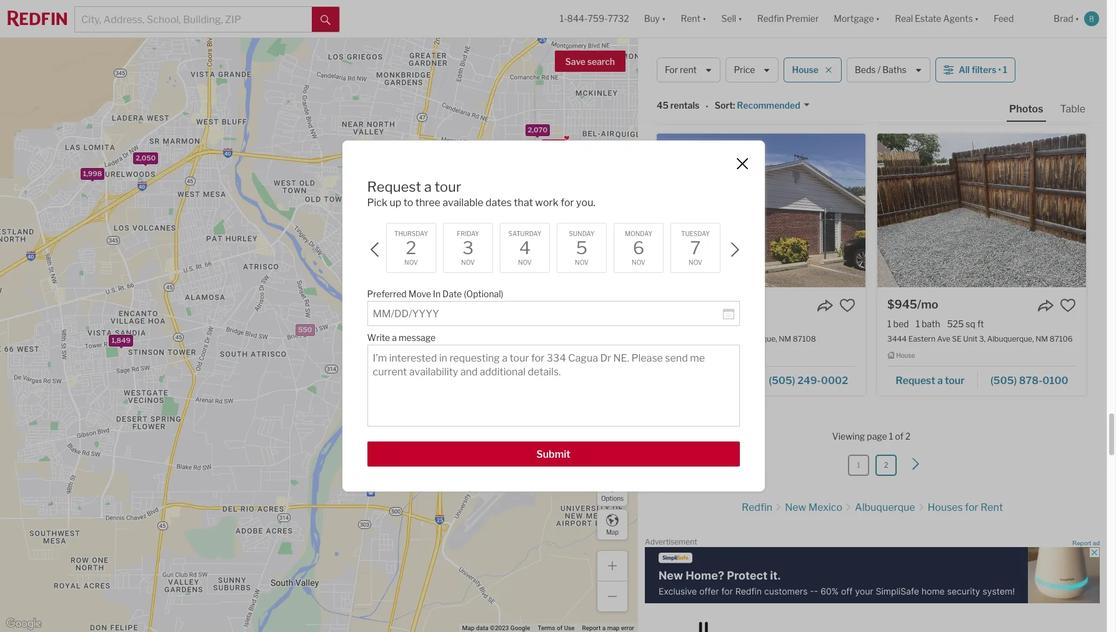 Task type: locate. For each thing, give the bounding box(es) containing it.
0 vertical spatial albuquerque
[[657, 51, 741, 67]]

bath up broadway on the top right
[[928, 47, 947, 57]]

0100 for $1,395 /mo
[[822, 103, 848, 115]]

1,500 left in
[[411, 284, 431, 293]]

redfin left new
[[742, 502, 772, 514]]

0 horizontal spatial 995
[[467, 238, 481, 247]]

dialog containing 2
[[342, 141, 765, 492]]

favorite button checkbox left user photo
[[1060, 26, 1076, 42]]

0 vertical spatial map
[[606, 528, 619, 536]]

1,650
[[518, 197, 538, 205]]

nov down 2,600
[[404, 259, 418, 266]]

0 vertical spatial for
[[561, 197, 574, 209]]

redfin premier
[[757, 13, 819, 24]]

sq right 525
[[966, 319, 975, 329]]

2 bed from the left
[[893, 319, 909, 329]]

1 bed up 3444
[[887, 319, 909, 329]]

/mo up dr
[[696, 298, 717, 311]]

1 up 334
[[667, 319, 671, 329]]

249-
[[797, 375, 821, 387]]

house inside button
[[792, 65, 819, 75]]

nov inside tuesday 7 nov
[[689, 259, 702, 266]]

se down the 400
[[956, 63, 965, 72]]

work
[[535, 197, 559, 209]]

1 up girard
[[701, 47, 705, 57]]

2 06, from the left
[[983, 63, 994, 72]]

a up three
[[424, 179, 432, 195]]

blvd for $1,395 /mo
[[706, 63, 722, 72]]

1,500 left the thursday 2 nov
[[359, 243, 379, 252]]

1 horizontal spatial beds
[[895, 47, 915, 57]]

625
[[514, 261, 527, 270], [727, 319, 743, 329]]

house for $945 /mo
[[896, 352, 915, 359]]

redfin inside button
[[757, 13, 784, 24]]

1 up 'eastern'
[[916, 319, 920, 329]]

favorite button image
[[839, 297, 855, 314]]

(505) down 1117 girard blvd se apt 06, albuquerque, nm 87106
[[770, 103, 796, 115]]

0 horizontal spatial units
[[407, 259, 424, 268]]

0 horizontal spatial for
[[561, 197, 574, 209]]

1 vertical spatial albuquerque
[[855, 502, 915, 514]]

in
[[433, 289, 441, 299]]

sort :
[[715, 100, 735, 111]]

se right ave at the right bottom
[[952, 334, 962, 344]]

0 horizontal spatial of
[[557, 625, 563, 632]]

1 bath up girard
[[701, 47, 725, 57]]

request a tour button for $945 /mo
[[887, 370, 978, 389]]

albuquerque for albuquerque link
[[855, 502, 915, 514]]

request for $945
[[896, 375, 935, 387]]

blvd left all
[[939, 63, 954, 72]]

bed up 334
[[673, 319, 688, 329]]

1 vertical spatial redfin
[[742, 502, 772, 514]]

Preferred Move In Date (Optional) text field
[[373, 308, 723, 320]]

1 up cagua in the right bottom of the page
[[695, 319, 699, 329]]

nov down sunday on the top right of the page
[[575, 259, 589, 266]]

• left sort
[[706, 101, 708, 112]]

0 beds
[[887, 47, 915, 57]]

Write a message text field
[[373, 352, 734, 421]]

nov inside the thursday 2 nov
[[404, 259, 418, 266]]

1 vertical spatial 1,500
[[411, 284, 431, 293]]

for
[[561, 197, 574, 209], [965, 502, 978, 514]]

(505) 878-0100 for $945 /mo
[[990, 375, 1068, 387]]

0 vertical spatial redfin
[[757, 13, 784, 24]]

(505) 878-0100 link down 3,
[[978, 369, 1076, 390]]

2 1 bed from the left
[[887, 319, 909, 329]]

/mo up albuquerque rentals
[[705, 26, 726, 39]]

ft up 421 broadway blvd se unit 06, albuquerque, nm 87102
[[985, 47, 991, 57]]

you.
[[576, 197, 595, 209]]

nov for 2
[[404, 259, 418, 266]]

beds / baths button
[[847, 57, 931, 82]]

bath up dr
[[701, 319, 720, 329]]

0 horizontal spatial 1,500
[[359, 243, 379, 252]]

bath for $825 /mo
[[701, 319, 720, 329]]

monday
[[625, 230, 652, 238]]

nov up 985
[[518, 259, 532, 266]]

1 up 3444
[[887, 319, 891, 329]]

1 horizontal spatial 1 bed
[[887, 319, 909, 329]]

house down 3444
[[896, 352, 915, 359]]

request right the 45
[[675, 103, 715, 115]]

bed for $825
[[673, 319, 688, 329]]

(505) inside (505) 249-0002 link
[[769, 375, 795, 387]]

1 horizontal spatial map
[[606, 528, 619, 536]]

1 1 bed from the left
[[667, 319, 688, 329]]

1 vertical spatial of
[[557, 625, 563, 632]]

rent
[[981, 502, 1003, 514]]

blvd right girard
[[706, 63, 722, 72]]

1 right "filters"
[[1003, 65, 1007, 75]]

table button
[[1058, 102, 1088, 121]]

/mo for $825
[[696, 298, 717, 311]]

1 vertical spatial for
[[965, 502, 978, 514]]

favorite button image
[[839, 26, 855, 42], [1060, 26, 1076, 42], [1060, 297, 1076, 314]]

request down 'eastern'
[[896, 375, 935, 387]]

favorite button image for $945 /mo
[[1060, 297, 1076, 314]]

price button
[[726, 57, 779, 82]]

bath left 850
[[707, 47, 725, 57]]

report inside button
[[1072, 540, 1091, 547]]

2 units down 2,600
[[401, 259, 424, 268]]

ft for $945 /mo
[[977, 319, 984, 329]]

of right page
[[895, 431, 903, 441]]

(505) for $945 /mo
[[990, 375, 1017, 387]]

nov inside the sunday 5 nov
[[575, 259, 589, 266]]

ft for $825 /mo
[[757, 319, 763, 329]]

terms of use
[[538, 625, 575, 632]]

submit button
[[367, 442, 740, 467]]

date
[[442, 289, 462, 299]]

map down options
[[606, 528, 619, 536]]

/mo up broadway on the top right
[[916, 26, 937, 39]]

draw
[[605, 461, 620, 468]]

units down 2,600
[[407, 259, 424, 268]]

1 inside button
[[1003, 65, 1007, 75]]

photo of 334 cagua dr ne, albuquerque, nm 87108 image
[[657, 134, 865, 287]]

525
[[947, 319, 964, 329]]

viewing
[[832, 431, 865, 441]]

a inside request a tour pick up to three available dates that work for you.
[[424, 179, 432, 195]]

(505) down "filters"
[[990, 103, 1017, 115]]

house down cagua in the right bottom of the page
[[676, 352, 694, 359]]

nov for 5
[[575, 259, 589, 266]]

0 vertical spatial unit
[[967, 63, 981, 72]]

pick
[[367, 197, 387, 209]]

photo of 1117 girard blvd se apt 06, albuquerque, nm 87106 image
[[657, 0, 865, 16]]

ft up 334 cagua dr ne, albuquerque, nm 87108
[[757, 319, 763, 329]]

bath
[[707, 47, 725, 57], [928, 47, 947, 57], [701, 319, 720, 329], [922, 319, 940, 329]]

2 inside 'link'
[[884, 460, 888, 470]]

units
[[407, 259, 424, 268], [549, 348, 566, 357]]

1 horizontal spatial 06,
[[983, 63, 994, 72]]

favorite button checkbox left the $945
[[839, 297, 855, 314]]

friday 3 nov
[[457, 230, 479, 266]]

6 nov from the left
[[689, 259, 702, 266]]

a down ne,
[[716, 375, 722, 387]]

ad
[[1093, 540, 1100, 547]]

0 horizontal spatial 06,
[[749, 63, 761, 72]]

house for $825 /mo
[[676, 352, 694, 359]]

City, Address, School, Building, ZIP search field
[[75, 7, 312, 32]]

1,095
[[543, 336, 562, 345]]

save search
[[565, 56, 615, 67]]

0 horizontal spatial 87106
[[825, 63, 848, 72]]

2 units down 970
[[543, 348, 566, 357]]

nm right 3,
[[1036, 334, 1048, 344]]

albuquerque, up photos
[[996, 63, 1043, 72]]

0 horizontal spatial 2 units
[[401, 259, 424, 268]]

house down baths
[[896, 80, 915, 88]]

0 horizontal spatial •
[[706, 101, 708, 112]]

sq up 334 cagua dr ne, albuquerque, nm 87108
[[745, 319, 755, 329]]

remove house image
[[825, 66, 832, 74]]

0 vertical spatial of
[[895, 431, 903, 441]]

0 vertical spatial 87106
[[825, 63, 848, 72]]

beds up 1117
[[674, 47, 694, 57]]

favorite button checkbox for $1,395 /mo
[[839, 26, 855, 42]]

for inside request a tour pick up to three available dates that work for you.
[[561, 197, 574, 209]]

nm left remove house icon
[[811, 63, 823, 72]]

1 horizontal spatial report
[[1072, 540, 1091, 547]]

625 inside map "region"
[[514, 261, 527, 270]]

5 nov from the left
[[632, 259, 645, 266]]

• inside 45 rentals •
[[706, 101, 708, 112]]

0 vertical spatial •
[[998, 65, 1001, 75]]

viewing page 1 of 2
[[832, 431, 911, 441]]

1,500
[[359, 243, 379, 252], [411, 284, 431, 293]]

favorite button checkbox for $725 /mo
[[1060, 26, 1076, 42]]

house left remove house icon
[[792, 65, 819, 75]]

1 horizontal spatial 1,500
[[411, 284, 431, 293]]

1 horizontal spatial 625
[[727, 319, 743, 329]]

se left apt
[[724, 63, 733, 72]]

0 vertical spatial 625
[[514, 261, 527, 270]]

1-844-759-7732 link
[[560, 13, 629, 24]]

save
[[565, 56, 585, 67]]

redfin left premier
[[757, 13, 784, 24]]

1 vertical spatial map
[[462, 625, 475, 632]]

0 horizontal spatial 1 bed
[[667, 319, 688, 329]]

625 up 334 cagua dr ne, albuquerque, nm 87108
[[727, 319, 743, 329]]

2 left 2,400
[[406, 238, 416, 259]]

house down rent
[[676, 80, 694, 88]]

submit
[[536, 449, 570, 461]]

tuesday 7 nov
[[681, 230, 710, 266]]

data
[[476, 625, 488, 632]]

0 vertical spatial report
[[1072, 540, 1091, 547]]

favorite button checkbox for $825 /mo
[[839, 297, 855, 314]]

nov inside monday 6 nov
[[632, 259, 645, 266]]

06, down "400 sq ft"
[[983, 63, 994, 72]]

google image
[[3, 616, 44, 632]]

• for 45 rentals •
[[706, 101, 708, 112]]

0100 for $945 /mo
[[1042, 375, 1068, 387]]

(505) 878-0100 link down "filters"
[[978, 97, 1076, 119]]

dialog
[[342, 141, 765, 492]]

0 horizontal spatial map
[[462, 625, 475, 632]]

1 vertical spatial unit
[[963, 334, 978, 344]]

albuquerque,
[[762, 63, 809, 72], [996, 63, 1043, 72], [730, 334, 777, 344], [987, 334, 1034, 344]]

nm left 87108
[[779, 334, 791, 344]]

1 nov from the left
[[404, 259, 418, 266]]

nov inside friday 3 nov
[[461, 259, 475, 266]]

next image
[[727, 243, 742, 258]]

ft
[[763, 47, 770, 57], [985, 47, 991, 57], [757, 319, 763, 329], [977, 319, 984, 329]]

1,998
[[83, 169, 102, 178]]

draw button
[[597, 442, 628, 473]]

1 horizontal spatial 2 units
[[543, 348, 566, 357]]

albuquerque
[[657, 51, 741, 67], [855, 502, 915, 514]]

625 sq ft
[[727, 319, 763, 329]]

1 vertical spatial units
[[549, 348, 566, 357]]

1 right page
[[889, 431, 893, 441]]

$825
[[667, 298, 696, 311]]

albuquerque, down 850 sq ft
[[762, 63, 809, 72]]

2 down thursday
[[401, 259, 406, 268]]

1 horizontal spatial albuquerque
[[855, 502, 915, 514]]

1117
[[667, 63, 682, 72]]

• inside button
[[998, 65, 1001, 75]]

nm left "87102"
[[1044, 63, 1057, 72]]

ft up 1117 girard blvd se apt 06, albuquerque, nm 87106
[[763, 47, 770, 57]]

of
[[895, 431, 903, 441], [557, 625, 563, 632]]

a
[[717, 103, 722, 115], [424, 179, 432, 195], [392, 333, 397, 343], [716, 375, 722, 387], [937, 375, 943, 387], [602, 625, 606, 632]]

nov inside saturday 4 nov
[[518, 259, 532, 266]]

sq right the 400
[[973, 47, 983, 57]]

625 down '4'
[[514, 261, 527, 270]]

1 vertical spatial 625
[[727, 319, 743, 329]]

1,849
[[111, 336, 130, 345]]

nm for $725 /mo
[[1044, 63, 1057, 72]]

of left use
[[557, 625, 563, 632]]

save search button
[[555, 51, 626, 72]]

for left you.
[[561, 197, 574, 209]]

map
[[606, 528, 619, 536], [462, 625, 475, 632]]

1 bath up 'eastern'
[[916, 319, 940, 329]]

new
[[785, 502, 806, 514]]

favorite button image for $725 /mo
[[1060, 26, 1076, 42]]

nov
[[404, 259, 418, 266], [461, 259, 475, 266], [518, 259, 532, 266], [575, 259, 589, 266], [632, 259, 645, 266], [689, 259, 702, 266]]

beds for $1,395
[[674, 47, 694, 57]]

request a tour for $825
[[675, 375, 744, 387]]

2 blvd from the left
[[939, 63, 954, 72]]

error
[[621, 625, 634, 632]]

sq for $825 /mo
[[745, 319, 755, 329]]

/mo
[[705, 26, 726, 39], [916, 26, 937, 39], [696, 298, 717, 311], [917, 298, 938, 311]]

1 bath for $725 /mo
[[922, 47, 947, 57]]

up
[[390, 197, 401, 209]]

ft up 3444 eastern ave se unit 3, albuquerque, nm 87106
[[977, 319, 984, 329]]

redfin for redfin
[[742, 502, 772, 514]]

4 nov from the left
[[575, 259, 589, 266]]

(505) for $825 /mo
[[769, 375, 795, 387]]

1 vertical spatial report
[[582, 625, 601, 632]]

2 nov from the left
[[461, 259, 475, 266]]

1 bath for $945 /mo
[[916, 319, 940, 329]]

report ad
[[1072, 540, 1100, 547]]

nov for 7
[[689, 259, 702, 266]]

a down ave at the right bottom
[[937, 375, 943, 387]]

878-
[[798, 103, 822, 115], [1019, 103, 1042, 115], [1019, 375, 1042, 387]]

report for report ad
[[1072, 540, 1091, 547]]

/mo for $945
[[917, 298, 938, 311]]

1 bath for $825 /mo
[[695, 319, 720, 329]]

albuquerque, right 3,
[[987, 334, 1034, 344]]

preferred
[[367, 289, 407, 299]]

tour for $1,395 /mo
[[724, 103, 744, 115]]

1 beds from the left
[[674, 47, 694, 57]]

1 horizontal spatial •
[[998, 65, 1001, 75]]

map inside button
[[606, 528, 619, 536]]

0100
[[822, 103, 848, 115], [1042, 103, 1068, 115], [1042, 375, 1068, 387]]

1 bath
[[701, 47, 725, 57], [922, 47, 947, 57], [695, 319, 720, 329], [916, 319, 940, 329]]

(505) down 3444 eastern ave se unit 3, albuquerque, nm 87106
[[990, 375, 1017, 387]]

0 horizontal spatial albuquerque
[[657, 51, 741, 67]]

request up up
[[367, 179, 421, 195]]

submit search image
[[321, 15, 331, 25]]

• right "filters"
[[998, 65, 1001, 75]]

sort
[[715, 100, 733, 111]]

87106 left the beds
[[825, 63, 848, 72]]

sq up 1117 girard blvd se apt 06, albuquerque, nm 87106
[[752, 47, 761, 57]]

1 blvd from the left
[[706, 63, 722, 72]]

0 vertical spatial 2 units
[[401, 259, 424, 268]]

options
[[601, 495, 624, 502]]

ft for $725 /mo
[[985, 47, 991, 57]]

houses for rent
[[928, 502, 1003, 514]]

report
[[1072, 540, 1091, 547], [582, 625, 601, 632]]

bed up 3444
[[893, 319, 909, 329]]

beds
[[855, 65, 876, 75]]

request down cagua in the right bottom of the page
[[675, 375, 714, 387]]

1 horizontal spatial units
[[549, 348, 566, 357]]

nov up 1,450
[[461, 259, 475, 266]]

1 horizontal spatial bed
[[893, 319, 909, 329]]

a right 'write'
[[392, 333, 397, 343]]

1 bath up dr
[[695, 319, 720, 329]]

1 06, from the left
[[749, 63, 761, 72]]

all filters • 1
[[959, 65, 1007, 75]]

for rent
[[665, 65, 697, 75]]

favorite button checkbox
[[839, 26, 855, 42], [1060, 26, 1076, 42], [839, 297, 855, 314]]

2 down page
[[884, 460, 888, 470]]

report left map
[[582, 625, 601, 632]]

thursday
[[394, 230, 428, 238]]

a left map
[[602, 625, 606, 632]]

0 horizontal spatial blvd
[[706, 63, 722, 72]]

feed
[[994, 13, 1014, 24]]

unit
[[967, 63, 981, 72], [963, 334, 978, 344]]

nov for 4
[[518, 259, 532, 266]]

beds right 0
[[895, 47, 915, 57]]

move
[[408, 289, 431, 299]]

units down 970
[[549, 348, 566, 357]]

825
[[631, 325, 645, 334]]

1 horizontal spatial 995
[[613, 351, 626, 360]]

1 vertical spatial 995
[[613, 351, 626, 360]]

favorite button image for $1,395 /mo
[[839, 26, 855, 42]]

0 horizontal spatial 625
[[514, 261, 527, 270]]

(505) for $1,395 /mo
[[770, 103, 796, 115]]

1 vertical spatial 87106
[[1050, 334, 1073, 344]]

(505) 878-0100 link for $945 /mo
[[978, 369, 1076, 390]]

1 vertical spatial •
[[706, 101, 708, 112]]

1 bed from the left
[[673, 319, 688, 329]]

favorite button checkbox up the beds
[[839, 26, 855, 42]]

bath for $725 /mo
[[928, 47, 947, 57]]

(505) left 249-
[[769, 375, 795, 387]]

1 bed for $945 /mo
[[887, 319, 909, 329]]

new mexico
[[785, 502, 842, 514]]

1 bath for $1,395 /mo
[[701, 47, 725, 57]]

334
[[667, 334, 681, 344]]

1 horizontal spatial 87106
[[1050, 334, 1073, 344]]

1 horizontal spatial blvd
[[939, 63, 954, 72]]

0 horizontal spatial report
[[582, 625, 601, 632]]

2 beds from the left
[[895, 47, 915, 57]]

2 up 1117
[[667, 47, 672, 57]]

(505) for $725 /mo
[[990, 103, 1017, 115]]

0 horizontal spatial beds
[[674, 47, 694, 57]]

3 nov from the left
[[518, 259, 532, 266]]

nov down tuesday
[[689, 259, 702, 266]]

bath for $1,395 /mo
[[707, 47, 725, 57]]

1-
[[560, 13, 567, 24]]

that
[[514, 197, 533, 209]]

se for $725 /mo
[[956, 63, 965, 72]]

0 horizontal spatial bed
[[673, 319, 688, 329]]

nov down monday
[[632, 259, 645, 266]]

three
[[415, 197, 440, 209]]

eastern
[[908, 334, 935, 344]]

/mo up 'eastern'
[[917, 298, 938, 311]]

tour
[[724, 103, 744, 115], [435, 179, 461, 195], [724, 375, 744, 387], [945, 375, 965, 387]]

monday 6 nov
[[625, 230, 652, 266]]

1 bath up broadway on the top right
[[922, 47, 947, 57]]



Task type: vqa. For each thing, say whether or not it's contained in the screenshot.
525 sq ft
yes



Task type: describe. For each thing, give the bounding box(es) containing it.
1 bed for $825 /mo
[[667, 319, 688, 329]]

albuquerque, for $1,395 /mo
[[762, 63, 809, 72]]

dr
[[707, 334, 715, 344]]

1,000
[[409, 286, 428, 295]]

ad region
[[645, 548, 1100, 604]]

write a message
[[367, 333, 436, 343]]

2,070
[[527, 125, 547, 134]]

• for all filters • 1
[[998, 65, 1001, 75]]

request a tour pick up to three available dates that work for you.
[[367, 179, 595, 209]]

ave
[[937, 334, 950, 344]]

0 vertical spatial 995
[[467, 238, 481, 247]]

mexico
[[808, 502, 842, 514]]

421 broadway blvd se unit 06, albuquerque, nm 87102
[[887, 63, 1081, 72]]

625 for 625 sq ft
[[727, 319, 743, 329]]

06, for $725 /mo
[[983, 63, 994, 72]]

tour inside request a tour pick up to three available dates that work for you.
[[435, 179, 461, 195]]

unit for $725 /mo
[[967, 63, 981, 72]]

nov for 6
[[632, 259, 645, 266]]

0100 for $725 /mo
[[1042, 103, 1068, 115]]

page
[[867, 431, 887, 441]]

photo of 421 broadway blvd se unit 06, albuquerque, nm 87102 image
[[877, 0, 1086, 16]]

0002
[[821, 375, 848, 387]]

7
[[690, 238, 701, 259]]

3444
[[887, 334, 907, 344]]

house button
[[784, 57, 842, 82]]

1 horizontal spatial for
[[965, 502, 978, 514]]

/
[[878, 65, 881, 75]]

dates
[[486, 197, 512, 209]]

report for report a map error
[[582, 625, 601, 632]]

400
[[954, 47, 971, 57]]

nm for $1,395 /mo
[[811, 63, 823, 72]]

nov for 3
[[461, 259, 475, 266]]

sq for $725 /mo
[[973, 47, 983, 57]]

write a message element
[[367, 326, 733, 345]]

970
[[554, 338, 568, 347]]

525 sq ft
[[947, 319, 984, 329]]

2 down 1,095
[[543, 348, 547, 357]]

for
[[665, 65, 678, 75]]

1,595
[[520, 264, 539, 273]]

3
[[462, 238, 474, 259]]

photo of 3444 eastern ave se unit 3, albuquerque, nm 87106 image
[[877, 134, 1086, 287]]

(505) 249-0002 link
[[757, 369, 855, 390]]

apt
[[735, 63, 747, 72]]

request for $1,395
[[675, 103, 715, 115]]

unit for $945 /mo
[[963, 334, 978, 344]]

1117 girard blvd se apt 06, albuquerque, nm 87106
[[667, 63, 848, 72]]

1,785
[[511, 262, 530, 270]]

bath for $945 /mo
[[922, 319, 940, 329]]

1,075
[[520, 342, 538, 351]]

price
[[734, 65, 755, 75]]

850 sq ft
[[732, 47, 770, 57]]

friday
[[457, 230, 479, 238]]

2 beds
[[667, 47, 694, 57]]

878- for $945 /mo
[[1019, 375, 1042, 387]]

(505) 878-0100 link for $1,395 /mo
[[757, 97, 855, 119]]

$1,395 /mo
[[667, 26, 726, 39]]

house for $1,395 /mo
[[676, 80, 694, 88]]

albuquerque link
[[855, 502, 915, 514]]

user photo image
[[1084, 11, 1099, 26]]

redfin for redfin premier
[[757, 13, 784, 24]]

request for $825
[[675, 375, 714, 387]]

nm for $945 /mo
[[1036, 334, 1048, 344]]

3,
[[979, 334, 986, 344]]

tuesday
[[681, 230, 710, 238]]

albuquerque rentals
[[657, 51, 794, 67]]

a left : in the top of the page
[[717, 103, 722, 115]]

0
[[887, 47, 893, 57]]

bed for $945
[[893, 319, 909, 329]]

table
[[1060, 103, 1085, 115]]

options button
[[597, 476, 628, 507]]

saturday
[[508, 230, 541, 238]]

favorite button checkbox
[[1060, 297, 1076, 314]]

$825 /mo
[[667, 298, 717, 311]]

1 horizontal spatial of
[[895, 431, 903, 441]]

0 vertical spatial 1,500
[[359, 243, 379, 252]]

map
[[607, 625, 620, 632]]

844-
[[567, 13, 588, 24]]

2 link
[[875, 455, 897, 476]]

se for $945 /mo
[[952, 334, 962, 344]]

beds / baths
[[855, 65, 906, 75]]

4
[[519, 238, 531, 259]]

1,395
[[596, 244, 615, 252]]

redfin premier button
[[750, 0, 826, 37]]

map for map
[[606, 528, 619, 536]]

all
[[959, 65, 970, 75]]

request inside request a tour pick up to three available dates that work for you.
[[367, 179, 421, 195]]

use
[[564, 625, 575, 632]]

to
[[404, 197, 413, 209]]

map for map data ©2023 google
[[462, 625, 475, 632]]

(505) 878-0100 link for $725 /mo
[[978, 97, 1076, 119]]

635
[[487, 258, 501, 267]]

1,450
[[462, 271, 481, 280]]

request a tour for $1,395
[[675, 103, 744, 115]]

map region
[[0, 14, 698, 632]]

sunday
[[569, 230, 595, 238]]

cagua
[[683, 334, 705, 344]]

1 vertical spatial 2 units
[[543, 348, 566, 357]]

2 right page
[[905, 431, 911, 441]]

975
[[543, 342, 556, 350]]

©2023
[[490, 625, 509, 632]]

06, for $1,395 /mo
[[749, 63, 761, 72]]

$945
[[887, 298, 917, 311]]

se for $1,395 /mo
[[724, 63, 733, 72]]

759-
[[588, 13, 608, 24]]

request a tour for $945
[[896, 375, 965, 387]]

advertisement
[[645, 537, 697, 547]]

sq for $945 /mo
[[966, 319, 975, 329]]

1,100
[[413, 332, 431, 341]]

878- for $725 /mo
[[1019, 103, 1042, 115]]

sq for $1,395 /mo
[[752, 47, 761, 57]]

filters
[[972, 65, 996, 75]]

report a map error
[[582, 625, 634, 632]]

87106 for $945 /mo
[[1050, 334, 1073, 344]]

ft for $1,395 /mo
[[763, 47, 770, 57]]

report ad button
[[1072, 540, 1100, 549]]

45 rentals •
[[657, 100, 708, 112]]

1,550
[[418, 315, 437, 324]]

625 for 625
[[514, 261, 527, 270]]

preferred move in date (optional) element
[[367, 283, 733, 301]]

rentals
[[744, 51, 794, 67]]

1,285
[[579, 223, 597, 231]]

albuquerque, for $725 /mo
[[996, 63, 1043, 72]]

/mo for $725
[[916, 26, 937, 39]]

850
[[732, 47, 750, 57]]

87102
[[1059, 63, 1081, 72]]

3444 eastern ave se unit 3, albuquerque, nm 87106
[[887, 334, 1073, 344]]

houses for rent link
[[928, 502, 1003, 514]]

$1,395
[[667, 26, 705, 39]]

tour for $825 /mo
[[724, 375, 744, 387]]

blvd for $725 /mo
[[939, 63, 954, 72]]

albuquerque, for $945 /mo
[[987, 334, 1034, 344]]

request a tour button for $825 /mo
[[667, 370, 757, 389]]

search
[[587, 56, 615, 67]]

(505) 878-0100 for $1,395 /mo
[[770, 103, 848, 115]]

house for $725 /mo
[[896, 80, 915, 88]]

girard
[[683, 63, 705, 72]]

premier
[[786, 13, 819, 24]]

878- for $1,395 /mo
[[798, 103, 822, 115]]

0 vertical spatial units
[[407, 259, 424, 268]]

previous image
[[367, 243, 382, 258]]

albuquerque for albuquerque rentals
[[657, 51, 741, 67]]

photos button
[[1007, 102, 1058, 122]]

45
[[657, 100, 669, 111]]

(505) 878-0100 for $725 /mo
[[990, 103, 1068, 115]]

request a tour button for $1,395 /mo
[[667, 99, 757, 117]]

map button
[[597, 509, 628, 541]]

87106 for $1,395 /mo
[[825, 63, 848, 72]]

334 cagua dr ne, albuquerque, nm 87108
[[667, 334, 816, 344]]

1 up broadway on the top right
[[922, 47, 926, 57]]

2 inside the thursday 2 nov
[[406, 238, 416, 259]]

/mo for $1,395
[[705, 26, 726, 39]]

albuquerque, down 625 sq ft
[[730, 334, 777, 344]]

tour for $945 /mo
[[945, 375, 965, 387]]

beds for $725
[[895, 47, 915, 57]]



